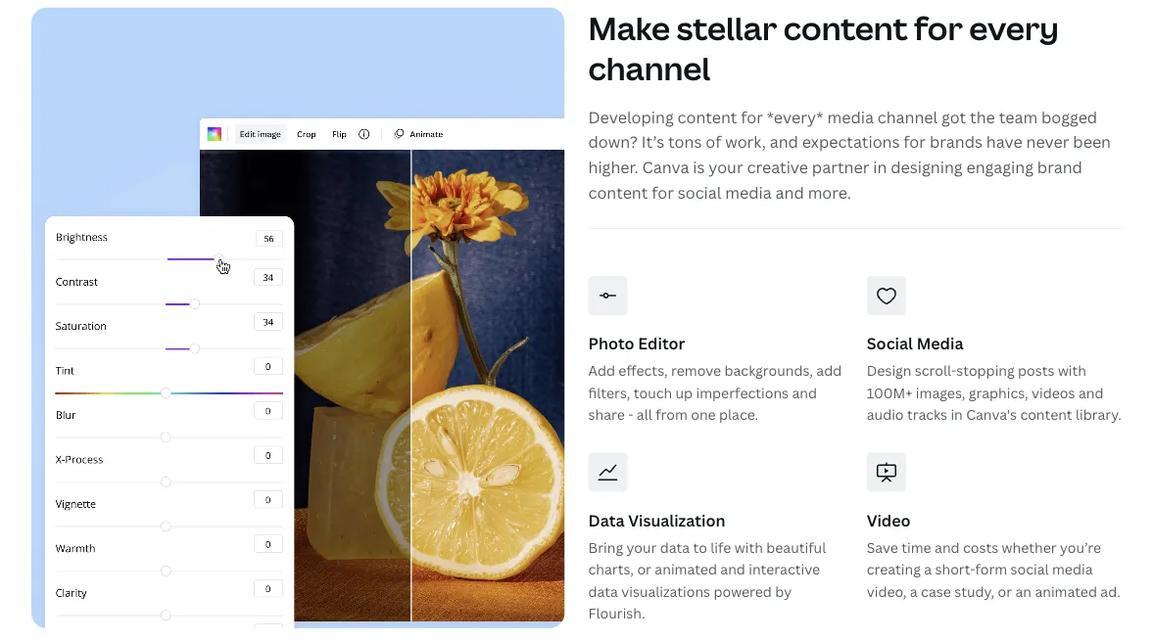 Task type: locate. For each thing, give the bounding box(es) containing it.
1 vertical spatial animated
[[1035, 583, 1098, 601]]

of
[[706, 131, 722, 152]]

a left the case
[[910, 583, 918, 601]]

and down "add"
[[792, 384, 817, 402]]

0 horizontal spatial or
[[637, 561, 652, 579]]

whether
[[1002, 539, 1057, 557]]

social down is
[[678, 182, 722, 203]]

1 vertical spatial channel
[[878, 106, 938, 127]]

1 horizontal spatial with
[[1058, 362, 1087, 380]]

your right is
[[709, 157, 744, 178]]

developing content for *every* media channel got the team bogged down? it's tons of work, and expectations for brands have never been higher. canva is your creative partner in designing engaging brand content for social media and more.
[[589, 106, 1111, 203]]

social inside 'developing content for *every* media channel got the team bogged down? it's tons of work, and expectations for brands have never been higher. canva is your creative partner in designing engaging brand content for social media and more.'
[[678, 182, 722, 203]]

0 vertical spatial with
[[1058, 362, 1087, 380]]

1 vertical spatial social
[[1011, 561, 1049, 579]]

1 horizontal spatial channel
[[878, 106, 938, 127]]

1 vertical spatial media
[[726, 182, 772, 203]]

media
[[828, 106, 874, 127], [726, 182, 772, 203], [1053, 561, 1093, 579]]

0 vertical spatial your
[[709, 157, 744, 178]]

1 horizontal spatial media
[[828, 106, 874, 127]]

0 vertical spatial media
[[828, 106, 874, 127]]

and up short-
[[935, 539, 960, 557]]

an
[[1016, 583, 1032, 601]]

channel for content
[[878, 106, 938, 127]]

data visualization bring your data to life with beautiful charts, or animated and interactive data visualizations powered by flourish.
[[589, 510, 826, 623]]

for down canva
[[652, 182, 674, 203]]

0 horizontal spatial channel
[[589, 47, 711, 90]]

channel inside make stellar content for every channel
[[589, 47, 711, 90]]

effects,
[[619, 362, 668, 380]]

data
[[660, 539, 690, 557], [589, 583, 618, 601]]

creating
[[867, 561, 921, 579]]

in down expectations
[[874, 157, 887, 178]]

0 horizontal spatial your
[[627, 539, 657, 557]]

channel inside 'developing content for *every* media channel got the team bogged down? it's tons of work, and expectations for brands have never been higher. canva is your creative partner in designing engaging brand content for social media and more.'
[[878, 106, 938, 127]]

2 vertical spatial media
[[1053, 561, 1093, 579]]

social down whether
[[1011, 561, 1049, 579]]

have
[[987, 131, 1023, 152]]

video
[[867, 510, 911, 531]]

animated
[[655, 561, 717, 579], [1035, 583, 1098, 601]]

social media design scroll-stopping posts with 100m+ images, graphics, videos and audio tracks in canva's content library.
[[867, 333, 1122, 424]]

social
[[678, 182, 722, 203], [1011, 561, 1049, 579]]

0 horizontal spatial in
[[874, 157, 887, 178]]

remove
[[671, 362, 721, 380]]

data left to
[[660, 539, 690, 557]]

0 vertical spatial a
[[925, 561, 932, 579]]

channel for stellar
[[589, 47, 711, 90]]

audio
[[867, 406, 904, 424]]

0 vertical spatial or
[[637, 561, 652, 579]]

in inside the social media design scroll-stopping posts with 100m+ images, graphics, videos and audio tracks in canva's content library.
[[951, 406, 963, 424]]

0 vertical spatial in
[[874, 157, 887, 178]]

or inside data visualization bring your data to life with beautiful charts, or animated and interactive data visualizations powered by flourish.
[[637, 561, 652, 579]]

2 horizontal spatial media
[[1053, 561, 1093, 579]]

case
[[921, 583, 951, 601]]

social
[[867, 333, 913, 354]]

interactive
[[749, 561, 820, 579]]

more.
[[808, 182, 852, 203]]

data
[[589, 510, 625, 531]]

animated inside data visualization bring your data to life with beautiful charts, or animated and interactive data visualizations powered by flourish.
[[655, 561, 717, 579]]

1 vertical spatial data
[[589, 583, 618, 601]]

for left every
[[915, 6, 963, 49]]

with up videos
[[1058, 362, 1087, 380]]

in
[[874, 157, 887, 178], [951, 406, 963, 424]]

engaging
[[967, 157, 1034, 178]]

for inside make stellar content for every channel
[[915, 6, 963, 49]]

1 horizontal spatial social
[[1011, 561, 1049, 579]]

life
[[711, 539, 732, 557]]

and up library.
[[1079, 384, 1104, 402]]

0 horizontal spatial with
[[735, 539, 763, 557]]

data down the 'charts,'
[[589, 583, 618, 601]]

and up powered
[[721, 561, 746, 579]]

from
[[656, 406, 688, 424]]

1 vertical spatial with
[[735, 539, 763, 557]]

with right life
[[735, 539, 763, 557]]

stellar
[[677, 6, 778, 49]]

form
[[976, 561, 1008, 579]]

and inside data visualization bring your data to life with beautiful charts, or animated and interactive data visualizations powered by flourish.
[[721, 561, 746, 579]]

1 vertical spatial in
[[951, 406, 963, 424]]

channel
[[589, 47, 711, 90], [878, 106, 938, 127]]

0 vertical spatial data
[[660, 539, 690, 557]]

a
[[925, 561, 932, 579], [910, 583, 918, 601]]

canva
[[643, 157, 689, 178]]

animated down to
[[655, 561, 717, 579]]

channel left got
[[878, 106, 938, 127]]

0 vertical spatial channel
[[589, 47, 711, 90]]

bring
[[589, 539, 623, 557]]

beautiful
[[767, 539, 826, 557]]

or left "an" at the right of the page
[[998, 583, 1013, 601]]

flourish.
[[589, 605, 645, 623]]

in down the images, on the right bottom of page
[[951, 406, 963, 424]]

your right bring
[[627, 539, 657, 557]]

social inside 'video save time and costs whether you're creating a short-form social media video, a case study, or an animated ad.'
[[1011, 561, 1049, 579]]

content
[[784, 6, 908, 49], [678, 106, 737, 127], [589, 182, 648, 203], [1021, 406, 1073, 424]]

imperfections
[[696, 384, 789, 402]]

channel up developing
[[589, 47, 711, 90]]

0 horizontal spatial social
[[678, 182, 722, 203]]

1 horizontal spatial or
[[998, 583, 1013, 601]]

0 horizontal spatial media
[[726, 182, 772, 203]]

media down you're
[[1053, 561, 1093, 579]]

bogged
[[1042, 106, 1098, 127]]

designing
[[891, 157, 963, 178]]

1 horizontal spatial in
[[951, 406, 963, 424]]

work,
[[726, 131, 766, 152]]

with
[[1058, 362, 1087, 380], [735, 539, 763, 557]]

content inside the social media design scroll-stopping posts with 100m+ images, graphics, videos and audio tracks in canva's content library.
[[1021, 406, 1073, 424]]

add
[[589, 362, 615, 380]]

posts
[[1018, 362, 1055, 380]]

videos
[[1032, 384, 1076, 402]]

add
[[817, 362, 842, 380]]

1 horizontal spatial your
[[709, 157, 744, 178]]

media up expectations
[[828, 106, 874, 127]]

0 vertical spatial social
[[678, 182, 722, 203]]

or up the 'visualizations'
[[637, 561, 652, 579]]

a up the case
[[925, 561, 932, 579]]

media down creative
[[726, 182, 772, 203]]

brand
[[1038, 157, 1083, 178]]

and
[[770, 131, 799, 152], [776, 182, 804, 203], [792, 384, 817, 402], [1079, 384, 1104, 402], [935, 539, 960, 557], [721, 561, 746, 579]]

costs
[[963, 539, 999, 557]]

1 vertical spatial or
[[998, 583, 1013, 601]]

make
[[589, 6, 671, 49]]

library.
[[1076, 406, 1122, 424]]

1 horizontal spatial animated
[[1035, 583, 1098, 601]]

0 vertical spatial animated
[[655, 561, 717, 579]]

animated right "an" at the right of the page
[[1035, 583, 1098, 601]]

and inside photo editor add effects, remove backgrounds, add filters, touch up imperfections and share - all from one place.
[[792, 384, 817, 402]]

0 horizontal spatial animated
[[655, 561, 717, 579]]

or
[[637, 561, 652, 579], [998, 583, 1013, 601]]

1 horizontal spatial data
[[660, 539, 690, 557]]

time
[[902, 539, 932, 557]]

1 vertical spatial your
[[627, 539, 657, 557]]

0 horizontal spatial a
[[910, 583, 918, 601]]

your
[[709, 157, 744, 178], [627, 539, 657, 557]]

and inside the social media design scroll-stopping posts with 100m+ images, graphics, videos and audio tracks in canva's content library.
[[1079, 384, 1104, 402]]

and up creative
[[770, 131, 799, 152]]

ad.
[[1101, 583, 1121, 601]]



Task type: vqa. For each thing, say whether or not it's contained in the screenshot.
the bottom (16:9)
no



Task type: describe. For each thing, give the bounding box(es) containing it.
design
[[867, 362, 912, 380]]

team
[[999, 106, 1038, 127]]

expectations
[[803, 131, 900, 152]]

make stellar content for every channel
[[589, 6, 1059, 90]]

video,
[[867, 583, 907, 601]]

images,
[[916, 384, 966, 402]]

tons
[[669, 131, 702, 152]]

powered
[[714, 583, 772, 601]]

content inside make stellar content for every channel
[[784, 6, 908, 49]]

canva's
[[967, 406, 1017, 424]]

stopping
[[957, 362, 1015, 380]]

touch
[[634, 384, 673, 402]]

video save time and costs whether you're creating a short-form social media video, a case study, or an animated ad.
[[867, 510, 1121, 601]]

backgrounds,
[[725, 362, 813, 380]]

100m+
[[867, 384, 913, 402]]

the
[[970, 106, 996, 127]]

all
[[637, 406, 653, 424]]

visualization
[[629, 510, 726, 531]]

creative
[[747, 157, 809, 178]]

charts,
[[589, 561, 634, 579]]

is
[[693, 157, 705, 178]]

and inside 'video save time and costs whether you're creating a short-form social media video, a case study, or an animated ad.'
[[935, 539, 960, 557]]

it's
[[642, 131, 665, 152]]

-
[[628, 406, 634, 424]]

filters,
[[589, 384, 631, 402]]

brands
[[930, 131, 983, 152]]

and down creative
[[776, 182, 804, 203]]

every
[[970, 6, 1059, 49]]

in inside 'developing content for *every* media channel got the team bogged down? it's tons of work, and expectations for brands have never been higher. canva is your creative partner in designing engaging brand content for social media and more.'
[[874, 157, 887, 178]]

with inside data visualization bring your data to life with beautiful charts, or animated and interactive data visualizations powered by flourish.
[[735, 539, 763, 557]]

for up designing
[[904, 131, 926, 152]]

one
[[691, 406, 716, 424]]

short-
[[936, 561, 976, 579]]

by
[[776, 583, 792, 601]]

media
[[917, 333, 964, 354]]

for up work,
[[741, 106, 764, 127]]

photo
[[589, 333, 635, 354]]

never
[[1027, 131, 1070, 152]]

developing
[[589, 106, 674, 127]]

save
[[867, 539, 899, 557]]

photo-editor (2) image
[[31, 7, 565, 629]]

you're
[[1061, 539, 1102, 557]]

0 horizontal spatial data
[[589, 583, 618, 601]]

your inside 'developing content for *every* media channel got the team bogged down? it's tons of work, and expectations for brands have never been higher. canva is your creative partner in designing engaging brand content for social media and more.'
[[709, 157, 744, 178]]

*every*
[[767, 106, 824, 127]]

scroll-
[[915, 362, 957, 380]]

got
[[942, 106, 967, 127]]

animated inside 'video save time and costs whether you're creating a short-form social media video, a case study, or an animated ad.'
[[1035, 583, 1098, 601]]

visualizations
[[622, 583, 711, 601]]

editor
[[638, 333, 686, 354]]

tracks
[[908, 406, 948, 424]]

photo editor add effects, remove backgrounds, add filters, touch up imperfections and share - all from one place.
[[589, 333, 842, 424]]

partner
[[812, 157, 870, 178]]

been
[[1074, 131, 1111, 152]]

or inside 'video save time and costs whether you're creating a short-form social media video, a case study, or an animated ad.'
[[998, 583, 1013, 601]]

down?
[[589, 131, 638, 152]]

media inside 'video save time and costs whether you're creating a short-form social media video, a case study, or an animated ad.'
[[1053, 561, 1093, 579]]

to
[[693, 539, 708, 557]]

share
[[589, 406, 625, 424]]

study,
[[955, 583, 995, 601]]

higher.
[[589, 157, 639, 178]]

1 vertical spatial a
[[910, 583, 918, 601]]

up
[[676, 384, 693, 402]]

graphics,
[[969, 384, 1029, 402]]

place.
[[719, 406, 759, 424]]

with inside the social media design scroll-stopping posts with 100m+ images, graphics, videos and audio tracks in canva's content library.
[[1058, 362, 1087, 380]]

1 horizontal spatial a
[[925, 561, 932, 579]]

your inside data visualization bring your data to life with beautiful charts, or animated and interactive data visualizations powered by flourish.
[[627, 539, 657, 557]]



